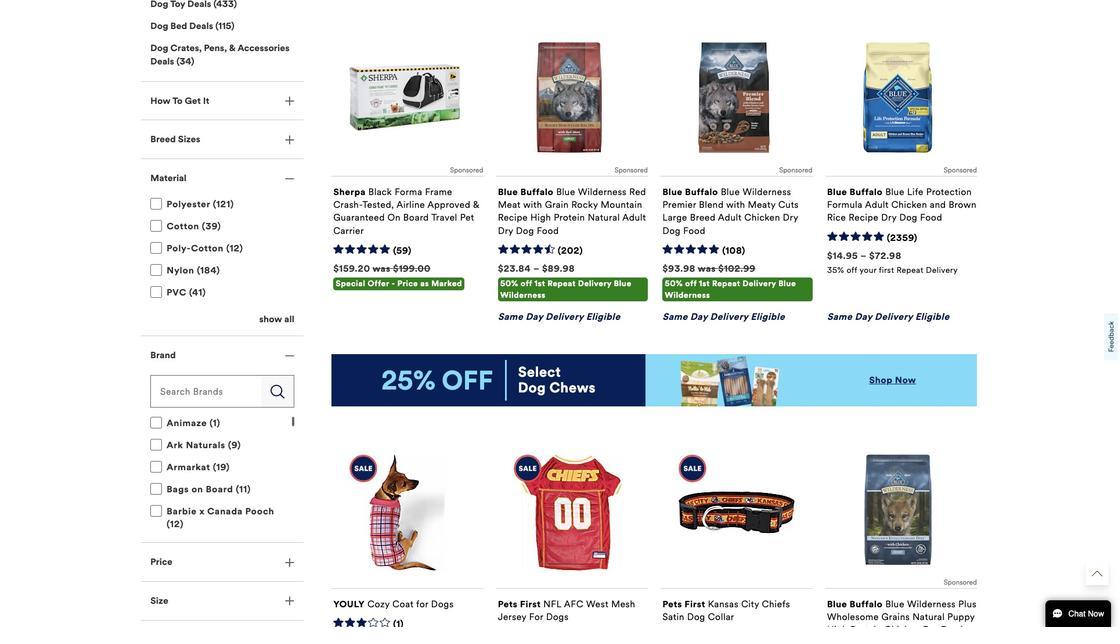 Task type: locate. For each thing, give the bounding box(es) containing it.
first left kansas
[[685, 599, 706, 610]]

guaranteed
[[334, 212, 385, 223]]

1 horizontal spatial natural
[[913, 612, 945, 623]]

repeat inside $23.84 – $89.98 50% off 1st repeat delivery blue wilderness
[[548, 279, 576, 289]]

adult
[[866, 199, 889, 210], [623, 212, 647, 223], [718, 212, 742, 223]]

from $23.84 up to $89.98 element
[[498, 263, 575, 274]]

2 horizontal spatial adult
[[866, 199, 889, 210]]

sponsored up frame
[[450, 166, 484, 174]]

grains
[[882, 612, 910, 623]]

dog inside the "kansas city chiefs satin dog collar"
[[688, 612, 706, 623]]

dog left 'chews'
[[518, 379, 546, 397]]

natural left puppy
[[913, 612, 945, 623]]

1 vertical spatial &
[[473, 199, 480, 210]]

with inside blue wilderness red meat with grain rocky mountain recipe high protein natural adult dry dog food
[[523, 199, 543, 210]]

1 day from the left
[[526, 311, 543, 322]]

wilderness for blue wilderness red meat with grain rocky mountain recipe high protein natural adult dry dog food
[[578, 187, 627, 198]]

1st for was
[[699, 279, 710, 289]]

pens,
[[204, 43, 227, 54]]

1 vertical spatial –
[[534, 263, 540, 274]]

0 vertical spatial cotton
[[167, 221, 199, 232]]

off inside $23.84 – $89.98 50% off 1st repeat delivery blue wilderness
[[521, 279, 532, 289]]

plus icon 2 button
[[141, 82, 304, 120], [141, 120, 304, 158], [141, 543, 304, 581], [141, 582, 304, 620]]

2 pets first from the left
[[663, 599, 706, 610]]

adult down the mountain
[[623, 212, 647, 223]]

1 horizontal spatial eligible
[[751, 311, 785, 322]]

off for $93.98
[[686, 279, 697, 289]]

off left your
[[847, 266, 858, 276]]

( up the pens,
[[216, 20, 218, 31]]

dog bed deals ( 115 )
[[150, 20, 235, 31]]

same down $23.84 at the top left of page
[[498, 311, 523, 322]]

repeat for blue wilderness red meat with grain rocky mountain recipe high protein natural adult dry dog food
[[548, 279, 576, 289]]

wilderness inside blue wilderness plus wholesome grains natural puppy high protein chicken dry food
[[908, 599, 956, 610]]

1 horizontal spatial first
[[685, 599, 706, 610]]

blue life protection formula adult chicken and brown rice recipe dry dog food
[[828, 187, 977, 223]]

1 vertical spatial (12)
[[167, 519, 184, 530]]

1 horizontal spatial 1st
[[699, 279, 710, 289]]

1 horizontal spatial repeat
[[713, 279, 741, 289]]

1 vertical spatial natural
[[913, 612, 945, 623]]

1 horizontal spatial off
[[686, 279, 697, 289]]

1 horizontal spatial with
[[727, 199, 746, 210]]

ark naturals (9)
[[167, 440, 241, 451]]

& inside dog crates, pens, & accessories deals
[[229, 43, 236, 54]]

(184)
[[197, 265, 220, 276]]

crash-
[[334, 199, 363, 210]]

off inside $14.95 – $72.98 35% off your first repeat delivery
[[847, 266, 858, 276]]

x
[[199, 506, 205, 517]]

was inside $159.20 was $199.00 special offer - price as marked
[[373, 263, 391, 274]]

dogs right for
[[431, 599, 454, 610]]

wilderness inside blue wilderness red meat with grain rocky mountain recipe high protein natural adult dry dog food
[[578, 187, 627, 198]]

2 horizontal spatial day
[[855, 311, 873, 322]]

0 horizontal spatial board
[[206, 484, 233, 495]]

adult inside blue wilderness red meat with grain rocky mountain recipe high protein natural adult dry dog food
[[623, 212, 647, 223]]

pvc (41)
[[167, 287, 206, 298]]

( down crates,
[[177, 56, 180, 67]]

delivery down $102.99
[[743, 279, 777, 289]]

0 horizontal spatial )
[[191, 56, 194, 67]]

50% inside $23.84 – $89.98 50% off 1st repeat delivery blue wilderness
[[501, 279, 519, 289]]

repeat inside $93.98 was $102.99 50% off 1st repeat delivery blue wilderness
[[713, 279, 741, 289]]

price
[[398, 279, 418, 289]]

food inside blue wilderness plus wholesome grains natural puppy high protein chicken dry food
[[941, 625, 964, 627]]

animaze
[[167, 418, 207, 429]]

delivery down 202 reviews "element"
[[578, 279, 612, 289]]

0 vertical spatial natural
[[588, 212, 620, 223]]

was right $93.98
[[698, 263, 716, 274]]

high
[[531, 212, 551, 223], [828, 625, 848, 627]]

50% down $93.98
[[665, 279, 683, 289]]

2 vertical spatial chicken
[[885, 625, 921, 627]]

with right meat
[[523, 199, 543, 210]]

1 pets first from the left
[[498, 599, 541, 610]]

dog down 'large'
[[663, 225, 681, 236]]

black
[[369, 187, 392, 198]]

1 same from the left
[[498, 311, 523, 322]]

meat
[[498, 199, 521, 210]]

repeat right "first"
[[897, 266, 924, 276]]

0 horizontal spatial 50%
[[501, 279, 519, 289]]

sponsored up cuts
[[780, 166, 813, 174]]

1 horizontal spatial &
[[473, 199, 480, 210]]

2 same from the left
[[663, 311, 688, 322]]

2 was from the left
[[698, 263, 716, 274]]

0 vertical spatial &
[[229, 43, 236, 54]]

$93.98
[[663, 263, 696, 274]]

day down $93.98 was $102.99 50% off 1st repeat delivery blue wilderness
[[691, 311, 708, 322]]

was
[[373, 263, 391, 274], [698, 263, 716, 274]]

pets up jersey
[[498, 599, 518, 610]]

0 horizontal spatial same
[[498, 311, 523, 322]]

day down $23.84 – $89.98 50% off 1st repeat delivery blue wilderness
[[526, 311, 543, 322]]

natural down the mountain
[[588, 212, 620, 223]]

same for $93.98
[[663, 311, 688, 322]]

from $14.95 up to $72.98 element
[[828, 251, 902, 262]]

1 horizontal spatial recipe
[[849, 212, 879, 223]]

– up your
[[861, 251, 867, 262]]

off down $93.98
[[686, 279, 697, 289]]

wilderness down $93.98
[[665, 290, 711, 300]]

2 horizontal spatial same
[[828, 311, 853, 322]]

3 same day delivery eligible from the left
[[828, 311, 950, 322]]

your
[[860, 266, 877, 276]]

off for $23.84
[[521, 279, 532, 289]]

cotton up (184)
[[191, 243, 224, 254]]

crates,
[[171, 43, 202, 54]]

plus icon 2 image for 3rd plus icon 2 dropdown button
[[285, 558, 295, 567]]

1 horizontal spatial board
[[403, 212, 429, 223]]

0 horizontal spatial off
[[521, 279, 532, 289]]

-
[[392, 279, 395, 289]]

0 vertical spatial (12)
[[226, 243, 243, 254]]

108 reviews element
[[723, 245, 746, 257]]

(41)
[[189, 287, 206, 298]]

pets first for dog
[[663, 599, 706, 610]]

same day delivery eligible
[[498, 311, 621, 322], [663, 311, 785, 322], [828, 311, 950, 322]]

0 horizontal spatial with
[[523, 199, 543, 210]]

cotton (39)
[[167, 221, 221, 232]]

blue buffalo for wholesome
[[828, 599, 883, 610]]

0 horizontal spatial high
[[531, 212, 551, 223]]

3 day from the left
[[855, 311, 873, 322]]

pets up satin
[[663, 599, 683, 610]]

dry inside blue wilderness plus wholesome grains natural puppy high protein chicken dry food
[[923, 625, 939, 627]]

1 horizontal spatial pets first
[[663, 599, 706, 610]]

1 horizontal spatial –
[[861, 251, 867, 262]]

deals right bed
[[189, 20, 213, 31]]

dogs inside the nfl afc west mesh jersey for dogs
[[546, 612, 569, 623]]

1 vertical spatial board
[[206, 484, 233, 495]]

1 horizontal spatial adult
[[718, 212, 742, 223]]

2 horizontal spatial repeat
[[897, 266, 924, 276]]

board inside black forma frame crash-tested, airline approved & guaranteed on board travel pet carrier
[[403, 212, 429, 223]]

day down your
[[855, 311, 873, 322]]

plus icon 2 image
[[285, 96, 295, 106], [285, 135, 295, 144], [285, 558, 295, 567], [285, 597, 295, 606]]

frame
[[425, 187, 453, 198]]

bags
[[167, 484, 189, 495]]

2 pets from the left
[[663, 599, 683, 610]]

food down puppy
[[941, 625, 964, 627]]

blue inside blue life protection formula adult chicken and brown rice recipe dry dog food
[[886, 187, 905, 198]]

chicken down meaty
[[745, 212, 781, 223]]

blue inside $93.98 was $102.99 50% off 1st repeat delivery blue wilderness
[[779, 279, 797, 289]]

bed
[[171, 20, 187, 31]]

1 horizontal spatial )
[[231, 20, 235, 31]]

blue buffalo up premier
[[663, 187, 719, 198]]

1 vertical spatial high
[[828, 625, 848, 627]]

board down 'airline'
[[403, 212, 429, 223]]

1 recipe from the left
[[498, 212, 528, 223]]

deals left 34
[[150, 56, 174, 67]]

4 plus icon 2 image from the top
[[285, 597, 295, 606]]

mesh
[[612, 599, 636, 610]]

cotton
[[167, 221, 199, 232], [191, 243, 224, 254]]

1 vertical spatial protein
[[851, 625, 882, 627]]

blue
[[498, 187, 518, 198], [557, 187, 576, 198], [663, 187, 683, 198], [721, 187, 740, 198], [828, 187, 848, 198], [886, 187, 905, 198], [614, 279, 632, 289], [779, 279, 797, 289], [828, 599, 848, 610], [886, 599, 905, 610]]

– left $89.98
[[534, 263, 540, 274]]

wilderness inside blue wilderness premier blend with meaty cuts large breed adult chicken dry dog food
[[743, 187, 792, 198]]

tested,
[[363, 199, 394, 210]]

off inside $93.98 was $102.99 50% off 1st repeat delivery blue wilderness
[[686, 279, 697, 289]]

chicken down "life"
[[892, 199, 928, 210]]

0 horizontal spatial protein
[[554, 212, 585, 223]]

1 horizontal spatial dogs
[[546, 612, 569, 623]]

blue inside blue wilderness red meat with grain rocky mountain recipe high protein natural adult dry dog food
[[557, 187, 576, 198]]

protein down the wholesome at the bottom right
[[851, 625, 882, 627]]

food down grain
[[537, 225, 559, 236]]

2 horizontal spatial off
[[847, 266, 858, 276]]

0 horizontal spatial natural
[[588, 212, 620, 223]]

buffalo up formula
[[850, 187, 883, 198]]

adult inside blue life protection formula adult chicken and brown rice recipe dry dog food
[[866, 199, 889, 210]]

buffalo up grain
[[521, 187, 554, 198]]

off
[[847, 266, 858, 276], [521, 279, 532, 289], [686, 279, 697, 289]]

food down and
[[921, 212, 943, 223]]

1 vertical spatial (
[[177, 56, 180, 67]]

food down breed
[[684, 225, 706, 236]]

0 horizontal spatial repeat
[[548, 279, 576, 289]]

1 plus icon 2 button from the top
[[141, 82, 304, 120]]

1 horizontal spatial 50%
[[665, 279, 683, 289]]

show all button
[[259, 313, 295, 326]]

(12) inside barbie x canada pooch (12)
[[167, 519, 184, 530]]

high down the wholesome at the bottom right
[[828, 625, 848, 627]]

0 vertical spatial board
[[403, 212, 429, 223]]

chicken inside blue wilderness plus wholesome grains natural puppy high protein chicken dry food
[[885, 625, 921, 627]]

1 horizontal spatial same day delivery eligible
[[663, 311, 785, 322]]

( 34 )
[[174, 56, 194, 67]]

0 horizontal spatial –
[[534, 263, 540, 274]]

wilderness up meaty
[[743, 187, 792, 198]]

(59)
[[393, 245, 412, 256]]

– inside $23.84 – $89.98 50% off 1st repeat delivery blue wilderness
[[534, 263, 540, 274]]

same day delivery eligible down $23.84 – $89.98 50% off 1st repeat delivery blue wilderness
[[498, 311, 621, 322]]

0 horizontal spatial adult
[[623, 212, 647, 223]]

approved
[[428, 199, 471, 210]]

0 vertical spatial )
[[231, 20, 235, 31]]

1st inside $23.84 – $89.98 50% off 1st repeat delivery blue wilderness
[[535, 279, 546, 289]]

dogs down the 'nfl'
[[546, 612, 569, 623]]

0 horizontal spatial was
[[373, 263, 391, 274]]

blue buffalo up meat
[[498, 187, 554, 198]]

dog right satin
[[688, 612, 706, 623]]

select dog chews
[[518, 364, 596, 397]]

0 horizontal spatial deals
[[150, 56, 174, 67]]

1st for –
[[535, 279, 546, 289]]

0 vertical spatial high
[[531, 212, 551, 223]]

$102.99
[[719, 263, 756, 274]]

1 50% from the left
[[501, 279, 519, 289]]

same day delivery eligible down $93.98 was $102.99 50% off 1st repeat delivery blue wilderness
[[663, 311, 785, 322]]

pooch
[[245, 506, 274, 517]]

(2359)
[[887, 232, 918, 243]]

wilderness up puppy
[[908, 599, 956, 610]]

scroll to top image
[[1093, 569, 1103, 579]]

material
[[150, 172, 187, 183]]

0 vertical spatial chicken
[[892, 199, 928, 210]]

was inside $93.98 was $102.99 50% off 1st repeat delivery blue wilderness
[[698, 263, 716, 274]]

– inside $14.95 – $72.98 35% off your first repeat delivery
[[861, 251, 867, 262]]

2 plus icon 2 image from the top
[[285, 135, 295, 144]]

0 horizontal spatial day
[[526, 311, 543, 322]]

(12) down (121)
[[226, 243, 243, 254]]

food inside blue wilderness red meat with grain rocky mountain recipe high protein natural adult dry dog food
[[537, 225, 559, 236]]

deals inside dog crates, pens, & accessories deals
[[150, 56, 174, 67]]

1 pets from the left
[[498, 599, 518, 610]]

same down 35% in the right of the page
[[828, 311, 853, 322]]

forma
[[395, 187, 423, 198]]

1 horizontal spatial same
[[663, 311, 688, 322]]

natural
[[588, 212, 620, 223], [913, 612, 945, 623]]

1 horizontal spatial pets
[[663, 599, 683, 610]]

0 vertical spatial protein
[[554, 212, 585, 223]]

shop now link
[[870, 375, 917, 386]]

2 50% from the left
[[665, 279, 683, 289]]

protein down grain
[[554, 212, 585, 223]]

blue buffalo up formula
[[828, 187, 883, 198]]

buffalo up blend
[[685, 187, 719, 198]]

nfl
[[544, 599, 562, 610]]

0 horizontal spatial (12)
[[167, 519, 184, 530]]

with inside blue wilderness premier blend with meaty cuts large breed adult chicken dry dog food
[[727, 199, 746, 210]]

large
[[663, 212, 688, 223]]

was up offer
[[373, 263, 391, 274]]

sponsored up 'protection'
[[944, 166, 978, 174]]

1 vertical spatial cotton
[[191, 243, 224, 254]]

2 first from the left
[[685, 599, 706, 610]]

dogs
[[431, 599, 454, 610], [546, 612, 569, 623]]

35%
[[828, 266, 845, 276]]

1 same day delivery eligible from the left
[[498, 311, 621, 322]]

1 horizontal spatial day
[[691, 311, 708, 322]]

repeat down $89.98
[[548, 279, 576, 289]]

3 eligible from the left
[[916, 311, 950, 322]]

1 vertical spatial dogs
[[546, 612, 569, 623]]

delivery inside $23.84 – $89.98 50% off 1st repeat delivery blue wilderness
[[578, 279, 612, 289]]

same for $23.84
[[498, 311, 523, 322]]

off for $14.95
[[847, 266, 858, 276]]

0 horizontal spatial recipe
[[498, 212, 528, 223]]

0 horizontal spatial same day delivery eligible
[[498, 311, 621, 322]]

dog up (2359)
[[900, 212, 918, 223]]

2 same day delivery eligible from the left
[[663, 311, 785, 322]]

wilderness inside $93.98 was $102.99 50% off 1st repeat delivery blue wilderness
[[665, 290, 711, 300]]

blue buffalo up the wholesome at the bottom right
[[828, 599, 883, 610]]

day for $93.98
[[691, 311, 708, 322]]

natural inside blue wilderness plus wholesome grains natural puppy high protein chicken dry food
[[913, 612, 945, 623]]

dog left crates,
[[150, 43, 168, 54]]

chicken down the grains
[[885, 625, 921, 627]]

1 horizontal spatial high
[[828, 625, 848, 627]]

& up pet
[[473, 199, 480, 210]]

1 was from the left
[[373, 263, 391, 274]]

2 1st from the left
[[699, 279, 710, 289]]

now
[[896, 375, 917, 386]]

same day delivery eligible for $89.98
[[498, 311, 621, 322]]

(1)
[[210, 418, 221, 429]]

plus icon 2 image for third plus icon 2 dropdown button from the bottom
[[285, 135, 295, 144]]

2 day from the left
[[691, 311, 708, 322]]

buffalo up the wholesome at the bottom right
[[850, 599, 883, 610]]

(9)
[[228, 440, 241, 451]]

1 vertical spatial chicken
[[745, 212, 781, 223]]

chews
[[550, 379, 596, 397]]

0 horizontal spatial first
[[520, 599, 541, 610]]

pets
[[498, 599, 518, 610], [663, 599, 683, 610]]

blue buffalo for meat
[[498, 187, 554, 198]]

show
[[259, 314, 282, 325]]

board
[[403, 212, 429, 223], [206, 484, 233, 495]]

1 plus icon 2 image from the top
[[285, 96, 295, 106]]

day
[[526, 311, 543, 322], [691, 311, 708, 322], [855, 311, 873, 322]]

0 horizontal spatial pets first
[[498, 599, 541, 610]]

1 horizontal spatial deals
[[189, 20, 213, 31]]

50% inside $93.98 was $102.99 50% off 1st repeat delivery blue wilderness
[[665, 279, 683, 289]]

) down crates,
[[191, 56, 194, 67]]

1 1st from the left
[[535, 279, 546, 289]]

2 horizontal spatial same day delivery eligible
[[828, 311, 950, 322]]

high inside blue wilderness red meat with grain rocky mountain recipe high protein natural adult dry dog food
[[531, 212, 551, 223]]

same day delivery eligible for $102.99
[[663, 311, 785, 322]]

deals
[[189, 20, 213, 31], [150, 56, 174, 67]]

– for $14.95
[[861, 251, 867, 262]]

board down (19)
[[206, 484, 233, 495]]

4 plus icon 2 button from the top
[[141, 582, 304, 620]]

2 eligible from the left
[[751, 311, 785, 322]]

0 horizontal spatial &
[[229, 43, 236, 54]]

1 horizontal spatial (12)
[[226, 243, 243, 254]]

eligible for $72.98
[[916, 311, 950, 322]]

on
[[192, 484, 203, 495]]

same day delivery eligible down "first"
[[828, 311, 950, 322]]

2 recipe from the left
[[849, 212, 879, 223]]

3 same from the left
[[828, 311, 853, 322]]

(12) down the barbie
[[167, 519, 184, 530]]

city
[[742, 599, 760, 610]]

adult right formula
[[866, 199, 889, 210]]

natural inside blue wilderness red meat with grain rocky mountain recipe high protein natural adult dry dog food
[[588, 212, 620, 223]]

afc
[[564, 599, 584, 610]]

wilderness for blue wilderness plus wholesome grains natural puppy high protein chicken dry food
[[908, 599, 956, 610]]

1st inside $93.98 was $102.99 50% off 1st repeat delivery blue wilderness
[[699, 279, 710, 289]]

0 horizontal spatial eligible
[[587, 311, 621, 322]]

offer
[[368, 279, 390, 289]]

0 vertical spatial dogs
[[431, 599, 454, 610]]

$14.95
[[828, 251, 859, 262]]

0 vertical spatial (
[[216, 20, 218, 31]]

food
[[921, 212, 943, 223], [537, 225, 559, 236], [684, 225, 706, 236], [941, 625, 964, 627]]

1 eligible from the left
[[587, 311, 621, 322]]

cotton up poly-
[[167, 221, 199, 232]]

1 horizontal spatial was
[[698, 263, 716, 274]]

first
[[520, 599, 541, 610], [685, 599, 706, 610]]

recipe down meat
[[498, 212, 528, 223]]

wholesome
[[828, 612, 879, 623]]

pets first up jersey
[[498, 599, 541, 610]]

1 first from the left
[[520, 599, 541, 610]]

59 reviews element
[[393, 245, 412, 257]]

1 horizontal spatial protein
[[851, 625, 882, 627]]

dog down meat
[[516, 225, 534, 236]]

) up dog crates, pens, & accessories deals
[[231, 20, 235, 31]]

repeat inside $14.95 – $72.98 35% off your first repeat delivery
[[897, 266, 924, 276]]

50% down $23.84 at the top left of page
[[501, 279, 519, 289]]

3 plus icon 2 image from the top
[[285, 558, 295, 567]]

dog inside dog crates, pens, & accessories deals
[[150, 43, 168, 54]]

recipe down formula
[[849, 212, 879, 223]]

1 horizontal spatial (
[[216, 20, 218, 31]]

$23.84
[[498, 263, 531, 274]]

wilderness down $23.84 at the top left of page
[[501, 290, 546, 300]]

sponsored up red
[[615, 166, 648, 174]]

0 horizontal spatial (
[[177, 56, 180, 67]]

polyester
[[167, 199, 210, 210]]

1 vertical spatial deals
[[150, 56, 174, 67]]

armarkat
[[167, 462, 210, 473]]

0 horizontal spatial 1st
[[535, 279, 546, 289]]

delivery right "first"
[[927, 266, 959, 276]]

high down grain
[[531, 212, 551, 223]]

with right blend
[[727, 199, 746, 210]]

repeat down $102.99
[[713, 279, 741, 289]]

first up for
[[520, 599, 541, 610]]

2 with from the left
[[727, 199, 746, 210]]

0 horizontal spatial pets
[[498, 599, 518, 610]]

adult down blend
[[718, 212, 742, 223]]

off down from $23.84 up to $89.98 element
[[521, 279, 532, 289]]

food inside blue wilderness premier blend with meaty cuts large breed adult chicken dry dog food
[[684, 225, 706, 236]]

pets first up satin
[[663, 599, 706, 610]]

pets first
[[498, 599, 541, 610], [663, 599, 706, 610]]

1 with from the left
[[523, 199, 543, 210]]

2 horizontal spatial eligible
[[916, 311, 950, 322]]

& right the pens,
[[229, 43, 236, 54]]

eligible
[[587, 311, 621, 322], [751, 311, 785, 322], [916, 311, 950, 322]]

wilderness up rocky at the right top
[[578, 187, 627, 198]]

same down $93.98
[[663, 311, 688, 322]]

naturals
[[186, 440, 226, 451]]

blue wilderness red meat with grain rocky mountain recipe high protein natural adult dry dog food
[[498, 187, 647, 236]]

0 vertical spatial –
[[861, 251, 867, 262]]

–
[[861, 251, 867, 262], [534, 263, 540, 274]]



Task type: vqa. For each thing, say whether or not it's contained in the screenshot.
afc at the right of page
yes



Task type: describe. For each thing, give the bounding box(es) containing it.
for
[[416, 599, 429, 610]]

life
[[908, 187, 924, 198]]

same for $14.95
[[828, 311, 853, 322]]

wilderness for blue wilderness premier blend with meaty cuts large breed adult chicken dry dog food
[[743, 187, 792, 198]]

wilderness inside $23.84 – $89.98 50% off 1st repeat delivery blue wilderness
[[501, 290, 546, 300]]

cozy
[[368, 599, 390, 610]]

shop now
[[870, 375, 917, 386]]

coat
[[393, 599, 414, 610]]

$159.20 was $199.00 special offer - price as marked
[[334, 263, 462, 289]]

1 review element
[[393, 619, 404, 627]]

blue wilderness plus wholesome grains natural puppy high protein chicken dry food
[[828, 599, 977, 627]]

breed
[[690, 212, 716, 223]]

brand
[[150, 350, 176, 361]]

blue wilderness premier blend with meaty cuts large breed adult chicken dry dog food
[[663, 187, 799, 236]]

blue buffalo for blend
[[663, 187, 719, 198]]

polyester (121)
[[167, 199, 234, 210]]

3 plus icon 2 button from the top
[[141, 543, 304, 581]]

youly cozy coat for dogs
[[334, 599, 454, 610]]

off
[[442, 365, 493, 396]]

nylon
[[167, 265, 194, 276]]

day for $14.95
[[855, 311, 873, 322]]

protection
[[927, 187, 972, 198]]

dog inside select dog chews
[[518, 379, 546, 397]]

kansas
[[708, 599, 739, 610]]

rocky
[[572, 199, 598, 210]]

Search Brands text field
[[151, 376, 261, 407]]

– for $23.84
[[534, 263, 540, 274]]

blue inside blue wilderness premier blend with meaty cuts large breed adult chicken dry dog food
[[721, 187, 740, 198]]

buffalo for meat
[[521, 187, 554, 198]]

chiefs
[[762, 599, 791, 610]]

delivery inside $14.95 – $72.98 35% off your first repeat delivery
[[927, 266, 959, 276]]

airline
[[397, 199, 425, 210]]

day for $23.84
[[526, 311, 543, 322]]

as
[[421, 279, 429, 289]]

pets for nfl afc west mesh jersey for dogs
[[498, 599, 518, 610]]

blend
[[699, 199, 724, 210]]

marked
[[432, 279, 462, 289]]

first for jersey
[[520, 599, 541, 610]]

sponsored up plus
[[944, 579, 978, 587]]

red
[[630, 187, 647, 198]]

buffalo for wholesome
[[850, 599, 883, 610]]

pets first for jersey
[[498, 599, 541, 610]]

0 horizontal spatial dogs
[[431, 599, 454, 610]]

and
[[930, 199, 947, 210]]

accessories
[[238, 43, 290, 54]]

delivery down "first"
[[875, 311, 913, 322]]

for
[[530, 612, 544, 623]]

buffalo for formula
[[850, 187, 883, 198]]

mountain
[[601, 199, 643, 210]]

chicken inside blue life protection formula adult chicken and brown rice recipe dry dog food
[[892, 199, 928, 210]]

115
[[218, 20, 231, 31]]

(108)
[[723, 245, 746, 256]]

sponsored for blue wilderness premier blend with meaty cuts large breed adult chicken dry dog food
[[780, 166, 813, 174]]

plus icon 2 image for first plus icon 2 dropdown button from the top of the page
[[285, 96, 295, 106]]

eligible for $89.98
[[587, 311, 621, 322]]

sponsored for blue life protection formula adult chicken and brown rice recipe dry dog food
[[944, 166, 978, 174]]

nylon (184)
[[167, 265, 220, 276]]

$72.98
[[870, 251, 902, 262]]

was for $93.98
[[698, 263, 716, 274]]

blue buffalo for formula
[[828, 187, 883, 198]]

dry inside blue life protection formula adult chicken and brown rice recipe dry dog food
[[882, 212, 897, 223]]

sponsored for blue wilderness red meat with grain rocky mountain recipe high protein natural adult dry dog food
[[615, 166, 648, 174]]

(11)
[[236, 484, 251, 495]]

bags on board (11)
[[167, 484, 251, 495]]

(39)
[[202, 221, 221, 232]]

eligible for $102.99
[[751, 311, 785, 322]]

1 vertical spatial )
[[191, 56, 194, 67]]

ark
[[167, 440, 183, 451]]

styled arrow button link
[[1086, 562, 1110, 586]]

black forma frame crash-tested, airline approved & guaranteed on board travel pet carrier
[[334, 187, 480, 236]]

dog left bed
[[150, 20, 168, 31]]

jersey
[[498, 612, 527, 623]]

25%
[[382, 365, 436, 396]]

dry inside blue wilderness red meat with grain rocky mountain recipe high protein natural adult dry dog food
[[498, 225, 514, 236]]

blue inside blue wilderness plus wholesome grains natural puppy high protein chicken dry food
[[886, 599, 905, 610]]

was for $159.20
[[373, 263, 391, 274]]

50% for $93.98
[[665, 279, 683, 289]]

50% for $23.84
[[501, 279, 519, 289]]

chicken inside blue wilderness premier blend with meaty cuts large breed adult chicken dry dog food
[[745, 212, 781, 223]]

protein inside blue wilderness plus wholesome grains natural puppy high protein chicken dry food
[[851, 625, 882, 627]]

dog inside blue wilderness premier blend with meaty cuts large breed adult chicken dry dog food
[[663, 225, 681, 236]]

rice
[[828, 212, 847, 223]]

same day delivery eligible for $72.98
[[828, 311, 950, 322]]

$23.84 – $89.98 50% off 1st repeat delivery blue wilderness
[[498, 263, 632, 300]]

recipe inside blue wilderness red meat with grain rocky mountain recipe high protein natural adult dry dog food
[[498, 212, 528, 223]]

select
[[518, 364, 561, 381]]

first for dog
[[685, 599, 706, 610]]

puppy
[[948, 612, 975, 623]]

show all
[[259, 314, 295, 325]]

youly
[[334, 599, 365, 610]]

$89.98
[[542, 263, 575, 274]]

pets for kansas city chiefs satin dog collar
[[663, 599, 683, 610]]

search icon 3 image
[[271, 384, 285, 399]]

on
[[388, 212, 401, 223]]

barbie x canada pooch (12)
[[167, 506, 274, 530]]

with for adult
[[727, 199, 746, 210]]

meaty
[[748, 199, 776, 210]]

satin
[[663, 612, 685, 623]]

delivery down $23.84 – $89.98 50% off 1st repeat delivery blue wilderness
[[546, 311, 584, 322]]

first
[[879, 266, 895, 276]]

shop
[[870, 375, 893, 386]]

2 plus icon 2 button from the top
[[141, 120, 304, 158]]

dog inside blue wilderness red meat with grain rocky mountain recipe high protein natural adult dry dog food
[[516, 225, 534, 236]]

nfl afc west mesh jersey for dogs
[[498, 599, 636, 623]]

dog inside blue life protection formula adult chicken and brown rice recipe dry dog food
[[900, 212, 918, 223]]

repeat for blue wilderness premier blend with meaty cuts large breed adult chicken dry dog food
[[713, 279, 741, 289]]

high inside blue wilderness plus wholesome grains natural puppy high protein chicken dry food
[[828, 625, 848, 627]]

dry inside blue wilderness premier blend with meaty cuts large breed adult chicken dry dog food
[[783, 212, 799, 223]]

25% off
[[382, 365, 493, 396]]

cuts
[[779, 199, 799, 210]]

west
[[587, 599, 609, 610]]

sponsored for black forma frame crash-tested, airline approved & guaranteed on board travel pet carrier
[[450, 166, 484, 174]]

$199.00
[[393, 263, 431, 274]]

34
[[180, 56, 191, 67]]

with for high
[[523, 199, 543, 210]]

sherpa
[[334, 187, 366, 198]]

0 vertical spatial deals
[[189, 20, 213, 31]]

buffalo for blend
[[685, 187, 719, 198]]

all
[[285, 314, 295, 325]]

protein inside blue wilderness red meat with grain rocky mountain recipe high protein natural adult dry dog food
[[554, 212, 585, 223]]

special
[[336, 279, 366, 289]]

202 reviews element
[[558, 245, 583, 257]]

recipe inside blue life protection formula adult chicken and brown rice recipe dry dog food
[[849, 212, 879, 223]]

poly-cotton (12)
[[167, 243, 243, 254]]

animaze (1)
[[167, 418, 221, 429]]

2359 reviews element
[[887, 232, 918, 244]]

plus
[[959, 599, 977, 610]]

brown
[[949, 199, 977, 210]]

pet
[[460, 212, 475, 223]]

premier
[[663, 199, 697, 210]]

$159.20
[[334, 263, 370, 274]]

armarkat (19)
[[167, 462, 230, 473]]

plus icon 2 image for 4th plus icon 2 dropdown button from the top of the page
[[285, 597, 295, 606]]

adult inside blue wilderness premier blend with meaty cuts large breed adult chicken dry dog food
[[718, 212, 742, 223]]

brand button
[[141, 336, 304, 374]]

& inside black forma frame crash-tested, airline approved & guaranteed on board travel pet carrier
[[473, 199, 480, 210]]

poly-
[[167, 243, 191, 254]]

carrier
[[334, 225, 364, 236]]

blue inside $23.84 – $89.98 50% off 1st repeat delivery blue wilderness
[[614, 279, 632, 289]]

food inside blue life protection formula adult chicken and brown rice recipe dry dog food
[[921, 212, 943, 223]]

(202)
[[558, 245, 583, 256]]

delivery inside $93.98 was $102.99 50% off 1st repeat delivery blue wilderness
[[743, 279, 777, 289]]

canada
[[207, 506, 243, 517]]

kansas city chiefs satin dog collar
[[663, 599, 791, 623]]

(19)
[[213, 462, 230, 473]]

dog crates, pens, & accessories deals
[[150, 43, 290, 67]]

delivery down $93.98 was $102.99 50% off 1st repeat delivery blue wilderness
[[711, 311, 749, 322]]



